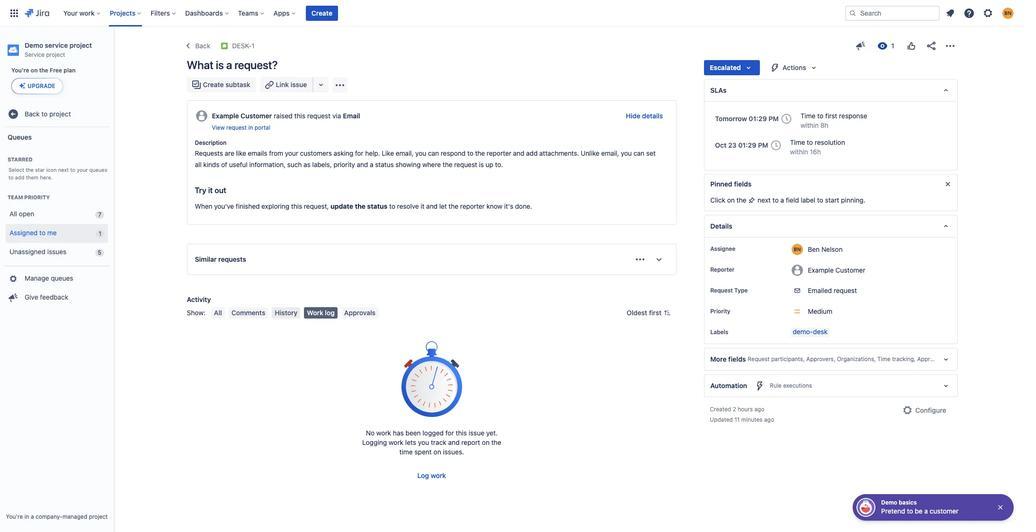 Task type: describe. For each thing, give the bounding box(es) containing it.
work for log
[[431, 472, 446, 480]]

back for back
[[195, 42, 210, 50]]

fields for pinned
[[734, 180, 752, 188]]

show image
[[652, 252, 667, 267]]

label
[[801, 196, 816, 204]]

tracking,
[[892, 356, 916, 363]]

to down select
[[9, 174, 14, 180]]

you're for you're in a company-managed project
[[6, 513, 23, 521]]

slas element
[[704, 79, 958, 102]]

assigned
[[9, 229, 38, 237]]

the inside starred select the star icon next to your queues to add them here.
[[26, 167, 34, 173]]

projects button
[[107, 5, 145, 21]]

project down upgrade
[[49, 110, 71, 118]]

assignee
[[711, 245, 736, 252]]

has
[[393, 429, 404, 437]]

issue inside button
[[291, 81, 307, 89]]

assignee pin to top. only you can see pinned fields. image
[[737, 245, 745, 253]]

try
[[195, 186, 206, 195]]

priority inside group
[[24, 194, 50, 200]]

your work
[[63, 9, 95, 17]]

manage queues button
[[4, 269, 110, 288]]

0 vertical spatial request
[[711, 287, 733, 294]]

primary element
[[6, 0, 845, 26]]

next inside starred select the star icon next to your queues to add them here.
[[58, 167, 69, 173]]

raised
[[274, 112, 293, 120]]

company-
[[36, 513, 63, 521]]

a for next to a field label to start pinning.
[[781, 196, 784, 204]]

to left "start"
[[817, 196, 824, 204]]

pinned fields
[[711, 180, 752, 188]]

0 vertical spatial ago
[[755, 406, 765, 413]]

feedback
[[40, 293, 68, 301]]

you left the "set"
[[621, 149, 632, 157]]

medium
[[808, 307, 833, 315]]

copy link to issue image
[[253, 42, 260, 49]]

more fields element
[[704, 348, 1025, 371]]

service
[[25, 51, 45, 58]]

demo basics pretend to be a customer
[[881, 499, 959, 515]]

project right service
[[70, 41, 92, 49]]

labels
[[711, 329, 729, 336]]

you for for
[[415, 149, 426, 157]]

add inside requests are like emails from your customers asking for help. like email, you can respond to the reporter and add attachments. unlike email, you can set all kinds of useful information, such as labels, priority and a status showing where the request is up to.
[[526, 149, 538, 157]]

queues
[[8, 133, 32, 141]]

as
[[304, 161, 311, 169]]

all for all
[[214, 309, 222, 317]]

a inside requests are like emails from your customers asking for help. like email, you can respond to the reporter and add attachments. unlike email, you can set all kinds of useful information, such as labels, priority and a status showing where the request is up to.
[[370, 161, 373, 169]]

to inside "team priority" group
[[39, 229, 46, 237]]

your inside requests are like emails from your customers asking for help. like email, you can respond to the reporter and add attachments. unlike email, you can set all kinds of useful information, such as labels, priority and a status showing where the request is up to.
[[285, 149, 298, 157]]

due
[[1003, 356, 1014, 363]]

your work button
[[61, 5, 104, 21]]

your profile and settings image
[[1003, 7, 1014, 19]]

view request in portal
[[212, 124, 270, 131]]

search image
[[849, 9, 857, 17]]

starred select the star icon next to your queues to add them here.
[[8, 156, 107, 180]]

example customer
[[808, 266, 866, 274]]

plan
[[64, 67, 76, 74]]

them
[[26, 174, 38, 180]]

service request image
[[221, 42, 228, 50]]

to inside back to project link
[[41, 110, 48, 118]]

1 vertical spatial this
[[291, 202, 302, 210]]

log work button
[[412, 468, 452, 484]]

next to a field label to start pinning.
[[756, 196, 866, 204]]

to inside demo basics pretend to be a customer
[[907, 507, 913, 515]]

1 vertical spatial 01:29
[[738, 141, 757, 149]]

like
[[236, 149, 246, 157]]

oldest first button
[[621, 307, 677, 319]]

within inside time to resolution within 16h
[[790, 148, 808, 156]]

back for back to project
[[25, 110, 40, 118]]

subtask
[[226, 81, 250, 89]]

issues.
[[443, 448, 464, 456]]

all open
[[9, 210, 34, 218]]

useful
[[229, 161, 248, 169]]

unlike
[[581, 149, 600, 157]]

tomorrow 01:29 pm
[[715, 115, 779, 123]]

request inside more fields request participants, approvers, organizations, time tracking, approver groups, components, due date
[[748, 356, 770, 363]]

0 horizontal spatial reporter
[[460, 202, 485, 210]]

hide message image
[[942, 179, 954, 190]]

the right let
[[449, 202, 459, 210]]

1 can from the left
[[428, 149, 439, 157]]

apps
[[274, 9, 290, 17]]

issues
[[47, 248, 66, 256]]

here.
[[40, 174, 53, 180]]

be
[[915, 507, 923, 515]]

23
[[728, 141, 737, 149]]

desk-1
[[232, 42, 255, 50]]

close image
[[997, 504, 1005, 512]]

request inside requests are like emails from your customers asking for help. like email, you can respond to the reporter and add attachments. unlike email, you can set all kinds of useful information, such as labels, priority and a status showing where the request is up to.
[[454, 161, 477, 169]]

time to resolution within 16h
[[790, 138, 845, 156]]

to inside requests are like emails from your customers asking for help. like email, you can respond to the reporter and add attachments. unlike email, you can set all kinds of useful information, such as labels, priority and a status showing where the request is up to.
[[467, 149, 474, 157]]

activity
[[187, 296, 211, 304]]

fields for more
[[729, 355, 746, 363]]

give feedback image
[[855, 40, 866, 52]]

link issue button
[[260, 77, 314, 92]]

2 can from the left
[[634, 149, 645, 157]]

notifications image
[[945, 7, 956, 19]]

like
[[382, 149, 394, 157]]

dashboards
[[185, 9, 223, 17]]

sidebar navigation image
[[103, 38, 124, 57]]

approvals button
[[341, 307, 378, 319]]

comments
[[231, 309, 265, 317]]

demo-
[[793, 328, 813, 336]]

group containing manage queues
[[4, 265, 110, 310]]

time for time to resolution within 16h
[[790, 138, 805, 146]]

details element
[[704, 215, 958, 238]]

upgrade button
[[12, 79, 62, 94]]

upgrade
[[27, 82, 55, 90]]

all button
[[211, 307, 225, 319]]

link issue
[[276, 81, 307, 89]]

1 vertical spatial ago
[[764, 416, 774, 423]]

details
[[642, 112, 663, 120]]

1 vertical spatial next
[[758, 196, 771, 204]]

newest first image
[[664, 309, 671, 317]]

it's
[[504, 202, 513, 210]]

participants,
[[772, 356, 805, 363]]

up
[[486, 161, 493, 169]]

and left attachments.
[[513, 149, 524, 157]]

automation element
[[704, 375, 958, 397]]

time to first response within 8h
[[801, 112, 868, 129]]

link web pages and more image
[[316, 79, 327, 90]]

exploring
[[262, 202, 289, 210]]

on down service
[[31, 67, 38, 74]]

vote options: no one has voted for this issue yet. image
[[906, 40, 917, 52]]

the right update
[[355, 202, 366, 210]]

queues inside button
[[51, 274, 73, 282]]

history
[[275, 309, 298, 317]]

demo for demo service project
[[25, 41, 43, 49]]

actions image
[[945, 40, 956, 52]]

example for example customer raised this request via email
[[212, 112, 239, 120]]

2 email, from the left
[[601, 149, 619, 157]]

spent
[[415, 448, 432, 456]]

appswitcher icon image
[[9, 7, 20, 19]]

requests are like emails from your customers asking for help. like email, you can respond to the reporter and add attachments. unlike email, you can set all kinds of useful information, such as labels, priority and a status showing where the request is up to.
[[195, 149, 658, 169]]

11
[[735, 416, 740, 423]]

clockicon image for tomorrow 01:29 pm
[[779, 111, 794, 126]]

teams
[[238, 9, 258, 17]]

when
[[195, 202, 212, 210]]

what
[[187, 58, 213, 72]]

to left field
[[773, 196, 779, 204]]

link
[[276, 81, 289, 89]]

0 vertical spatial this
[[294, 112, 306, 120]]

the down respond
[[443, 161, 453, 169]]

project down service
[[46, 51, 65, 58]]

actions
[[783, 63, 806, 72]]

demo-desk link
[[791, 328, 830, 337]]

request down example customer
[[834, 287, 857, 295]]

more fields request participants, approvers, organizations, time tracking, approver groups, components, due date
[[711, 355, 1025, 363]]

showing
[[396, 161, 421, 169]]

customer for example customer
[[836, 266, 866, 274]]

0 vertical spatial 01:29
[[749, 115, 767, 123]]

let
[[439, 202, 447, 210]]

work for no
[[376, 429, 391, 437]]

similar requests
[[195, 255, 246, 263]]

approvers,
[[807, 356, 836, 363]]

done.
[[515, 202, 532, 210]]

demo service project service project
[[25, 41, 92, 58]]

for inside requests are like emails from your customers asking for help. like email, you can respond to the reporter and add attachments. unlike email, you can set all kinds of useful information, such as labels, priority and a status showing where the request is up to.
[[355, 149, 364, 157]]

clockicon image for oct 23 01:29 pm
[[768, 138, 784, 153]]

resolution
[[815, 138, 845, 146]]



Task type: vqa. For each thing, say whether or not it's contained in the screenshot.
Actions
yes



Task type: locate. For each thing, give the bounding box(es) containing it.
starred group
[[4, 146, 110, 184]]

the right respond
[[475, 149, 485, 157]]

issue inside no work has been logged for this issue yet. logging work lets you track and report on the time spent on issues.
[[469, 429, 485, 437]]

1 horizontal spatial it
[[421, 202, 425, 210]]

help image
[[964, 7, 975, 19]]

first inside time to first response within 8h
[[826, 112, 838, 120]]

customer
[[241, 112, 272, 120], [836, 266, 866, 274]]

what is a request?
[[187, 58, 278, 72]]

to right respond
[[467, 149, 474, 157]]

0 vertical spatial pm
[[769, 115, 779, 123]]

1 vertical spatial reporter
[[460, 202, 485, 210]]

asking
[[334, 149, 353, 157]]

0 horizontal spatial back
[[25, 110, 40, 118]]

1 vertical spatial within
[[790, 148, 808, 156]]

1 horizontal spatial for
[[446, 429, 454, 437]]

executions
[[783, 382, 812, 389]]

out
[[215, 186, 226, 195]]

a for what is a request?
[[226, 58, 232, 72]]

you
[[415, 149, 426, 157], [621, 149, 632, 157], [418, 439, 429, 447]]

1 vertical spatial create
[[203, 81, 224, 89]]

time inside time to first response within 8h
[[801, 112, 816, 120]]

example up the view
[[212, 112, 239, 120]]

project right managed
[[89, 513, 108, 521]]

clockicon image left within 16h button
[[768, 138, 784, 153]]

team priority group
[[4, 184, 110, 265]]

0 vertical spatial fields
[[734, 180, 752, 188]]

and up "issues."
[[448, 439, 460, 447]]

emailed request
[[808, 287, 857, 295]]

of
[[221, 161, 227, 169]]

this
[[294, 112, 306, 120], [291, 202, 302, 210], [456, 429, 467, 437]]

demo-desk
[[793, 328, 828, 336]]

and
[[513, 149, 524, 157], [357, 161, 368, 169], [426, 202, 438, 210], [448, 439, 460, 447]]

all
[[195, 161, 202, 169]]

0 vertical spatial back
[[195, 42, 210, 50]]

team priority
[[8, 194, 50, 200]]

and inside no work has been logged for this issue yet. logging work lets you track and report on the time spent on issues.
[[448, 439, 460, 447]]

1 vertical spatial demo
[[881, 499, 898, 506]]

1 horizontal spatial 1
[[252, 42, 255, 50]]

can
[[428, 149, 439, 157], [634, 149, 645, 157]]

reporter pin to top. only you can see pinned fields. image
[[737, 266, 744, 274]]

settings image
[[983, 7, 994, 19]]

1 vertical spatial issue
[[469, 429, 485, 437]]

work inside button
[[431, 472, 446, 480]]

1 horizontal spatial in
[[248, 124, 253, 131]]

share image
[[926, 40, 937, 52]]

0 horizontal spatial for
[[355, 149, 364, 157]]

within
[[801, 121, 819, 129], [790, 148, 808, 156]]

1 horizontal spatial customer
[[836, 266, 866, 274]]

give feedback
[[25, 293, 68, 301]]

the left free
[[39, 67, 48, 74]]

components,
[[966, 356, 1001, 363]]

01:29 right 23
[[738, 141, 757, 149]]

ben
[[808, 245, 820, 253]]

customer for example customer raised this request via email
[[241, 112, 272, 120]]

first
[[826, 112, 838, 120], [649, 309, 662, 317]]

1 up request?
[[252, 42, 255, 50]]

Search field
[[845, 5, 940, 21]]

0 horizontal spatial can
[[428, 149, 439, 157]]

0 horizontal spatial next
[[58, 167, 69, 173]]

0 horizontal spatial is
[[216, 58, 224, 72]]

to left the "resolve"
[[389, 202, 395, 210]]

you're left company-
[[6, 513, 23, 521]]

it right try
[[208, 186, 213, 195]]

16h
[[810, 148, 821, 156]]

example up emailed
[[808, 266, 834, 274]]

is left up
[[479, 161, 484, 169]]

issue up report
[[469, 429, 485, 437]]

for up 'track'
[[446, 429, 454, 437]]

0 horizontal spatial add
[[15, 174, 24, 180]]

requests
[[218, 255, 246, 263]]

time for time to first response within 8h
[[801, 112, 816, 120]]

automation
[[711, 382, 747, 390]]

1 vertical spatial customer
[[836, 266, 866, 274]]

and down help.
[[357, 161, 368, 169]]

1 horizontal spatial can
[[634, 149, 645, 157]]

request
[[711, 287, 733, 294], [748, 356, 770, 363]]

email, right unlike
[[601, 149, 619, 157]]

0 vertical spatial in
[[248, 124, 253, 131]]

are
[[225, 149, 234, 157]]

work log
[[307, 309, 335, 317]]

logged
[[423, 429, 444, 437]]

time inside more fields request participants, approvers, organizations, time tracking, approver groups, components, due date
[[878, 356, 891, 363]]

1 horizontal spatial your
[[285, 149, 298, 157]]

request left via
[[307, 112, 331, 120]]

0 horizontal spatial it
[[208, 186, 213, 195]]

work right your at the top left of page
[[79, 9, 95, 17]]

0 vertical spatial demo
[[25, 41, 43, 49]]

you for yet.
[[418, 439, 429, 447]]

1 vertical spatial in
[[24, 513, 29, 521]]

queues inside starred select the star icon next to your queues to add them here.
[[89, 167, 107, 173]]

reporter left know at the left top of the page
[[460, 202, 485, 210]]

1 vertical spatial example
[[808, 266, 834, 274]]

0 vertical spatial reporter
[[487, 149, 511, 157]]

resolve
[[397, 202, 419, 210]]

create for create subtask
[[203, 81, 224, 89]]

1 vertical spatial priority
[[711, 308, 731, 315]]

back link
[[181, 38, 213, 54]]

1 horizontal spatial reporter
[[487, 149, 511, 157]]

1 horizontal spatial request
[[748, 356, 770, 363]]

comments button
[[229, 307, 268, 319]]

request left participants,
[[748, 356, 770, 363]]

click on the
[[711, 196, 748, 204]]

priority up open
[[24, 194, 50, 200]]

to up within 16h button
[[807, 138, 813, 146]]

filters
[[151, 9, 170, 17]]

0 vertical spatial status
[[375, 161, 394, 169]]

1 vertical spatial is
[[479, 161, 484, 169]]

filters button
[[148, 5, 180, 21]]

01:29 right tomorrow
[[749, 115, 767, 123]]

create right 'apps' dropdown button
[[312, 9, 332, 17]]

on down 'track'
[[434, 448, 441, 456]]

within left 16h
[[790, 148, 808, 156]]

0 vertical spatial within
[[801, 121, 819, 129]]

is inside requests are like emails from your customers asking for help. like email, you can respond to the reporter and add attachments. unlike email, you can set all kinds of useful information, such as labels, priority and a status showing where the request is up to.
[[479, 161, 484, 169]]

0 vertical spatial first
[[826, 112, 838, 120]]

requests
[[195, 149, 223, 157]]

first inside button
[[649, 309, 662, 317]]

1 vertical spatial pm
[[758, 141, 768, 149]]

1 horizontal spatial is
[[479, 161, 484, 169]]

1 vertical spatial it
[[421, 202, 425, 210]]

add down select
[[15, 174, 24, 180]]

0 horizontal spatial first
[[649, 309, 662, 317]]

queues up give feedback button
[[51, 274, 73, 282]]

demo inside demo service project service project
[[25, 41, 43, 49]]

within 8h button
[[801, 121, 829, 130]]

your up the such
[[285, 149, 298, 157]]

pm right 23
[[758, 141, 768, 149]]

tomorrow
[[715, 115, 747, 123]]

work inside popup button
[[79, 9, 95, 17]]

updated
[[710, 416, 733, 423]]

within left 8h
[[801, 121, 819, 129]]

hide details
[[626, 112, 663, 120]]

desk-1 link
[[232, 40, 255, 52]]

1 horizontal spatial add
[[526, 149, 538, 157]]

add left attachments.
[[526, 149, 538, 157]]

banner containing your work
[[0, 0, 1025, 27]]

0 vertical spatial customer
[[241, 112, 272, 120]]

1 vertical spatial add
[[15, 174, 24, 180]]

teams button
[[235, 5, 268, 21]]

manage queues
[[25, 274, 73, 282]]

a left field
[[781, 196, 784, 204]]

your
[[285, 149, 298, 157], [77, 167, 88, 173]]

within inside time to first response within 8h
[[801, 121, 819, 129]]

on down yet.
[[482, 439, 490, 447]]

1 inside "team priority" group
[[99, 230, 101, 237]]

to left 'be'
[[907, 507, 913, 515]]

you're in a company-managed project
[[6, 513, 108, 521]]

hide details button
[[620, 108, 669, 124]]

1 vertical spatial time
[[790, 138, 805, 146]]

0 horizontal spatial priority
[[24, 194, 50, 200]]

the inside no work has been logged for this issue yet. logging work lets you track and report on the time spent on issues.
[[492, 439, 501, 447]]

emails
[[248, 149, 267, 157]]

menu bar containing all
[[209, 307, 380, 319]]

it
[[208, 186, 213, 195], [421, 202, 425, 210]]

1 vertical spatial all
[[214, 309, 222, 317]]

0 vertical spatial it
[[208, 186, 213, 195]]

this inside no work has been logged for this issue yet. logging work lets you track and report on the time spent on issues.
[[456, 429, 467, 437]]

demo up service
[[25, 41, 43, 49]]

attachments.
[[539, 149, 579, 157]]

add inside starred select the star icon next to your queues to add them here.
[[15, 174, 24, 180]]

priority
[[24, 194, 50, 200], [711, 308, 731, 315]]

your
[[63, 9, 78, 17]]

example
[[212, 112, 239, 120], [808, 266, 834, 274]]

a for you're in a company-managed project
[[31, 513, 34, 521]]

reporter up to.
[[487, 149, 511, 157]]

to up 8h
[[818, 112, 824, 120]]

0 horizontal spatial your
[[77, 167, 88, 173]]

fields right 'more'
[[729, 355, 746, 363]]

to right icon
[[70, 167, 75, 173]]

for left help.
[[355, 149, 364, 157]]

and left let
[[426, 202, 438, 210]]

created 2 hours ago updated 11 minutes ago
[[710, 406, 774, 423]]

work up logging
[[376, 429, 391, 437]]

fields up click on the
[[734, 180, 752, 188]]

is down 'service request' icon on the left top of page
[[216, 58, 224, 72]]

0 horizontal spatial 1
[[99, 230, 101, 237]]

a right 'be'
[[925, 507, 928, 515]]

0 vertical spatial issue
[[291, 81, 307, 89]]

customer up portal
[[241, 112, 272, 120]]

in left company-
[[24, 513, 29, 521]]

0 horizontal spatial email,
[[396, 149, 414, 157]]

from
[[269, 149, 283, 157]]

for
[[355, 149, 364, 157], [446, 429, 454, 437]]

the down yet.
[[492, 439, 501, 447]]

group
[[4, 265, 110, 310]]

ago right minutes
[[764, 416, 774, 423]]

you're down service
[[11, 67, 29, 74]]

demo inside demo basics pretend to be a customer
[[881, 499, 898, 506]]

1 vertical spatial status
[[367, 202, 388, 210]]

1 horizontal spatial back
[[195, 42, 210, 50]]

0 horizontal spatial in
[[24, 513, 29, 521]]

1 horizontal spatial first
[[826, 112, 838, 120]]

try it out
[[195, 186, 226, 195]]

0 vertical spatial next
[[58, 167, 69, 173]]

all right show:
[[214, 309, 222, 317]]

service
[[45, 41, 68, 49]]

priority up labels
[[711, 308, 731, 315]]

1 vertical spatial request
[[748, 356, 770, 363]]

banner
[[0, 0, 1025, 27]]

menu bar
[[209, 307, 380, 319]]

1 vertical spatial first
[[649, 309, 662, 317]]

in left portal
[[248, 124, 253, 131]]

first up 8h
[[826, 112, 838, 120]]

demo up pretend
[[881, 499, 898, 506]]

0 horizontal spatial example
[[212, 112, 239, 120]]

1 vertical spatial queues
[[51, 274, 73, 282]]

give
[[25, 293, 38, 301]]

1 down 7
[[99, 230, 101, 237]]

work down 'has' at bottom left
[[389, 439, 404, 447]]

clockicon image left within 8h "button"
[[779, 111, 794, 126]]

all inside button
[[214, 309, 222, 317]]

been
[[406, 429, 421, 437]]

next right icon
[[58, 167, 69, 173]]

on right click
[[727, 196, 735, 204]]

0 vertical spatial is
[[216, 58, 224, 72]]

create subtask button
[[187, 77, 256, 92]]

to down upgrade
[[41, 110, 48, 118]]

request?
[[235, 58, 278, 72]]

1 email, from the left
[[396, 149, 414, 157]]

to
[[41, 110, 48, 118], [818, 112, 824, 120], [807, 138, 813, 146], [467, 149, 474, 157], [70, 167, 75, 173], [9, 174, 14, 180], [773, 196, 779, 204], [817, 196, 824, 204], [389, 202, 395, 210], [39, 229, 46, 237], [907, 507, 913, 515]]

similar
[[195, 255, 217, 263]]

0 horizontal spatial pm
[[758, 141, 768, 149]]

team
[[8, 194, 23, 200]]

kinds
[[203, 161, 219, 169]]

time up within 16h button
[[790, 138, 805, 146]]

time left tracking,
[[878, 356, 891, 363]]

pinned
[[711, 180, 733, 188]]

1 vertical spatial your
[[77, 167, 88, 173]]

time inside time to resolution within 16h
[[790, 138, 805, 146]]

for inside no work has been logged for this issue yet. logging work lets you track and report on the time spent on issues.
[[446, 429, 454, 437]]

log
[[325, 309, 335, 317]]

back up queues
[[25, 110, 40, 118]]

add app image
[[334, 79, 346, 91]]

hours
[[738, 406, 753, 413]]

create inside primary element
[[312, 9, 332, 17]]

5
[[98, 249, 101, 256]]

0 horizontal spatial request
[[711, 287, 733, 294]]

1 horizontal spatial demo
[[881, 499, 898, 506]]

all for all open
[[9, 210, 17, 218]]

ago up minutes
[[755, 406, 765, 413]]

to left the me
[[39, 229, 46, 237]]

work
[[307, 309, 323, 317]]

2 vertical spatial time
[[878, 356, 891, 363]]

response
[[839, 112, 868, 120]]

back to project link
[[4, 105, 110, 124]]

work for your
[[79, 9, 95, 17]]

this left request,
[[291, 202, 302, 210]]

create
[[312, 9, 332, 17], [203, 81, 224, 89]]

1 horizontal spatial priority
[[711, 308, 731, 315]]

0 horizontal spatial all
[[9, 210, 17, 218]]

clockicon image
[[779, 111, 794, 126], [768, 138, 784, 153]]

all inside "team priority" group
[[9, 210, 17, 218]]

1 vertical spatial back
[[25, 110, 40, 118]]

your inside starred select the star icon next to your queues to add them here.
[[77, 167, 88, 173]]

0 vertical spatial example
[[212, 112, 239, 120]]

0 horizontal spatial create
[[203, 81, 224, 89]]

a inside demo basics pretend to be a customer
[[925, 507, 928, 515]]

1 vertical spatial for
[[446, 429, 454, 437]]

date
[[1015, 356, 1025, 363]]

all left open
[[9, 210, 17, 218]]

7
[[98, 211, 101, 218]]

a down help.
[[370, 161, 373, 169]]

jira image
[[25, 7, 49, 19], [25, 7, 49, 19]]

work right log
[[431, 472, 446, 480]]

0 horizontal spatial demo
[[25, 41, 43, 49]]

view
[[212, 124, 225, 131]]

back to project
[[25, 110, 71, 118]]

0 vertical spatial clockicon image
[[779, 111, 794, 126]]

status left the "resolve"
[[367, 202, 388, 210]]

type
[[735, 287, 748, 294]]

2 vertical spatial this
[[456, 429, 467, 437]]

request right the view
[[226, 124, 247, 131]]

can left the "set"
[[634, 149, 645, 157]]

example for example customer
[[808, 266, 834, 274]]

1 vertical spatial clockicon image
[[768, 138, 784, 153]]

oct 23 01:29 pm
[[715, 141, 768, 149]]

respond
[[441, 149, 466, 157]]

reporter inside requests are like emails from your customers asking for help. like email, you can respond to the reporter and add attachments. unlike email, you can set all kinds of useful information, such as labels, priority and a status showing where the request is up to.
[[487, 149, 511, 157]]

1 horizontal spatial pm
[[769, 115, 779, 123]]

help.
[[365, 149, 380, 157]]

0 vertical spatial queues
[[89, 167, 107, 173]]

view request in portal link
[[212, 124, 270, 132]]

this up report
[[456, 429, 467, 437]]

1 horizontal spatial all
[[214, 309, 222, 317]]

0 vertical spatial create
[[312, 9, 332, 17]]

pm left within 8h "button"
[[769, 115, 779, 123]]

1 horizontal spatial email,
[[601, 149, 619, 157]]

labels,
[[312, 161, 332, 169]]

issue right the 'link'
[[291, 81, 307, 89]]

request left type
[[711, 287, 733, 294]]

to inside time to first response within 8h
[[818, 112, 824, 120]]

1 horizontal spatial next
[[758, 196, 771, 204]]

you inside no work has been logged for this issue yet. logging work lets you track and report on the time spent on issues.
[[418, 439, 429, 447]]

0 vertical spatial add
[[526, 149, 538, 157]]

0 vertical spatial your
[[285, 149, 298, 157]]

the down pinned fields
[[737, 196, 747, 204]]

1 vertical spatial you're
[[6, 513, 23, 521]]

0 vertical spatial 1
[[252, 42, 255, 50]]

oct
[[715, 141, 727, 149]]

0 horizontal spatial queues
[[51, 274, 73, 282]]

a down 'service request' icon on the left top of page
[[226, 58, 232, 72]]

request down respond
[[454, 161, 477, 169]]

1 vertical spatial fields
[[729, 355, 746, 363]]

first left newest first 'icon'
[[649, 309, 662, 317]]

details
[[711, 222, 733, 230]]

1 horizontal spatial issue
[[469, 429, 485, 437]]

0 vertical spatial priority
[[24, 194, 50, 200]]

it right the "resolve"
[[421, 202, 425, 210]]

status inside requests are like emails from your customers asking for help. like email, you can respond to the reporter and add attachments. unlike email, you can set all kinds of useful information, such as labels, priority and a status showing where the request is up to.
[[375, 161, 394, 169]]

no
[[366, 429, 375, 437]]

to inside time to resolution within 16h
[[807, 138, 813, 146]]

demo for demo basics
[[881, 499, 898, 506]]

0 horizontal spatial issue
[[291, 81, 307, 89]]

you're for you're on the free plan
[[11, 67, 29, 74]]

email, up showing
[[396, 149, 414, 157]]

create for create
[[312, 9, 332, 17]]

1 horizontal spatial create
[[312, 9, 332, 17]]

can up where at top
[[428, 149, 439, 157]]

free
[[50, 67, 62, 74]]

a left company-
[[31, 513, 34, 521]]

customer up emailed request
[[836, 266, 866, 274]]

next left field
[[758, 196, 771, 204]]



